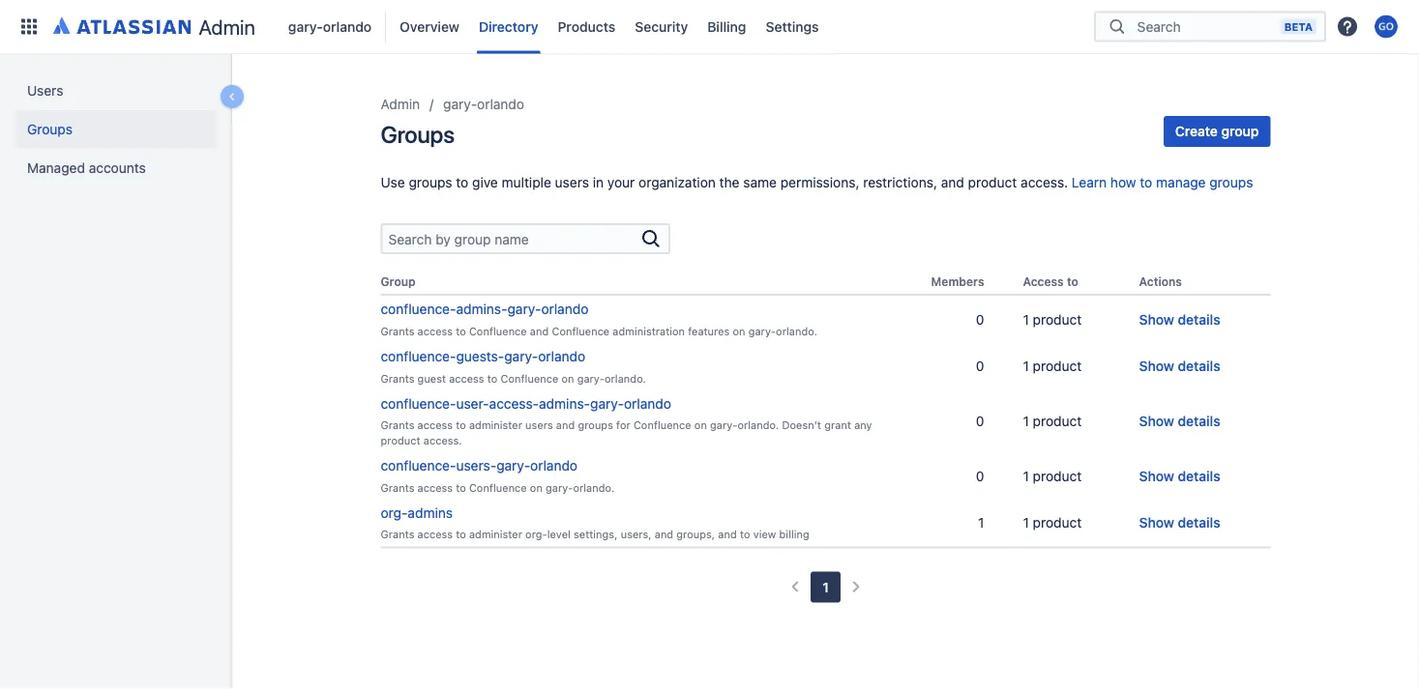 Task type: describe. For each thing, give the bounding box(es) containing it.
1 for confluence-user-access-admins-gary-orlando
[[1023, 413, 1029, 429]]

1 for confluence-guests-gary-orlando
[[1023, 359, 1029, 375]]

to inside confluence-admins-gary-orlando grants access to confluence and confluence administration features on gary-orlando.
[[456, 325, 466, 338]]

admins- inside confluence-user-access-admins-gary-orlando grants access to administer users and groups for confluence on gary-orlando. doesn't grant any product access.
[[539, 396, 590, 412]]

manage
[[1156, 175, 1206, 191]]

show details link for confluence-user-access-admins-gary-orlando
[[1139, 412, 1220, 431]]

on inside the confluence-users-gary-orlando grants access to confluence on gary-orlando.
[[530, 482, 543, 494]]

overview
[[400, 18, 459, 34]]

on inside confluence-guests-gary-orlando grants guest access to confluence on gary-orlando.
[[561, 372, 574, 385]]

access-
[[489, 396, 539, 412]]

permissions,
[[780, 175, 860, 191]]

1 horizontal spatial org-
[[525, 529, 547, 541]]

search image
[[639, 227, 663, 251]]

grants for confluence-admins-gary-orlando
[[381, 325, 414, 338]]

show details for confluence-users-gary-orlando
[[1139, 468, 1220, 484]]

global navigation element
[[12, 0, 1094, 54]]

1 horizontal spatial admin link
[[381, 93, 420, 116]]

product for confluence-users-gary-orlando
[[1033, 468, 1082, 484]]

managed accounts link
[[15, 149, 217, 188]]

orlando inside the confluence-users-gary-orlando grants access to confluence on gary-orlando.
[[530, 458, 578, 474]]

any
[[854, 419, 872, 432]]

confluence inside the confluence-users-gary-orlando grants access to confluence on gary-orlando.
[[469, 482, 527, 494]]

show for confluence-guests-gary-orlando
[[1139, 359, 1174, 375]]

confluence- for admins-
[[381, 301, 456, 317]]

to inside the confluence-users-gary-orlando grants access to confluence on gary-orlando.
[[456, 482, 466, 494]]

1 groups from the left
[[381, 121, 455, 148]]

confluence-user-access-admins-gary-orlando link
[[381, 396, 671, 412]]

details for org-admins
[[1178, 515, 1220, 531]]

on inside confluence-admins-gary-orlando grants access to confluence and confluence administration features on gary-orlando.
[[733, 325, 745, 338]]

admin inside 'link'
[[199, 15, 255, 39]]

gary-orlando for bottom gary-orlando link
[[443, 96, 524, 112]]

confluence- for guests-
[[381, 349, 456, 365]]

same
[[743, 175, 777, 191]]

access to
[[1023, 275, 1079, 289]]

grants inside confluence-user-access-admins-gary-orlando grants access to administer users and groups for confluence on gary-orlando. doesn't grant any product access.
[[381, 419, 414, 432]]

orlando inside confluence-guests-gary-orlando grants guest access to confluence on gary-orlando.
[[538, 349, 585, 365]]

confluence- for users-
[[381, 458, 456, 474]]

access inside confluence-user-access-admins-gary-orlando grants access to administer users and groups for confluence on gary-orlando. doesn't grant any product access.
[[418, 419, 453, 432]]

admins
[[408, 505, 453, 521]]

groups link
[[15, 110, 217, 149]]

pagination element
[[780, 572, 871, 603]]

users
[[27, 83, 63, 99]]

guests-
[[456, 349, 504, 365]]

in
[[593, 175, 604, 191]]

billing
[[779, 529, 810, 541]]

1 horizontal spatial access.
[[1021, 175, 1068, 191]]

orlando down directory link
[[477, 96, 524, 112]]

group
[[381, 275, 416, 289]]

doesn't
[[782, 419, 821, 432]]

0 for confluence-admins-gary-orlando
[[976, 311, 984, 327]]

users link
[[15, 72, 217, 110]]

settings link
[[760, 11, 825, 42]]

user-
[[456, 396, 489, 412]]

1 for confluence-admins-gary-orlando
[[1023, 311, 1029, 327]]

on inside confluence-user-access-admins-gary-orlando grants access to administer users and groups for confluence on gary-orlando. doesn't grant any product access.
[[694, 419, 707, 432]]

products
[[558, 18, 616, 34]]

administer inside org-admins grants access to administer org-level settings, users, and groups, and to view billing
[[469, 529, 522, 541]]

create group button
[[1164, 116, 1271, 147]]

confluence inside confluence-guests-gary-orlando grants guest access to confluence on gary-orlando.
[[501, 372, 558, 385]]

1 for org-admins
[[1023, 515, 1029, 531]]

access inside confluence-guests-gary-orlando grants guest access to confluence on gary-orlando.
[[449, 372, 484, 385]]

group
[[1221, 123, 1259, 139]]

show details for confluence-guests-gary-orlando
[[1139, 359, 1220, 375]]

and right restrictions,
[[941, 175, 964, 191]]

help icon image
[[1336, 15, 1359, 38]]

gary- inside global navigation element
[[288, 18, 323, 34]]

organization
[[639, 175, 716, 191]]

details for confluence-user-access-admins-gary-orlando
[[1178, 413, 1220, 429]]

orlando inside confluence-admins-gary-orlando grants access to confluence and confluence administration features on gary-orlando.
[[541, 301, 589, 317]]

settings
[[766, 18, 819, 34]]

to inside confluence-guests-gary-orlando grants guest access to confluence on gary-orlando.
[[487, 372, 498, 385]]

confluence left administration
[[552, 325, 610, 338]]

and inside confluence-admins-gary-orlando grants access to confluence and confluence administration features on gary-orlando.
[[530, 325, 549, 338]]

managed accounts
[[27, 160, 146, 176]]

users inside confluence-user-access-admins-gary-orlando grants access to administer users and groups for confluence on gary-orlando. doesn't grant any product access.
[[525, 419, 553, 432]]

show details for confluence-user-access-admins-gary-orlando
[[1139, 413, 1220, 429]]

1 inside button
[[822, 579, 829, 595]]

and right 'groups,'
[[718, 529, 737, 541]]

create
[[1175, 123, 1218, 139]]

overview link
[[394, 11, 465, 42]]

billing link
[[702, 11, 752, 42]]

your
[[607, 175, 635, 191]]

1 vertical spatial gary-orlando link
[[443, 93, 524, 116]]

learn
[[1072, 175, 1107, 191]]

gary-orlando for left gary-orlando link
[[288, 18, 372, 34]]

groups inside confluence-user-access-admins-gary-orlando grants access to administer users and groups for confluence on gary-orlando. doesn't grant any product access.
[[578, 419, 613, 432]]

to left give
[[456, 175, 469, 191]]

orlando. inside confluence-admins-gary-orlando grants access to confluence and confluence administration features on gary-orlando.
[[776, 325, 817, 338]]

multiple
[[502, 175, 551, 191]]

administration
[[613, 325, 685, 338]]

search icon image
[[1106, 17, 1129, 36]]

admin banner
[[0, 0, 1419, 54]]

confluence-users-gary-orlando link
[[381, 458, 578, 474]]

view
[[753, 529, 776, 541]]

show details link for confluence-admins-gary-orlando
[[1139, 310, 1220, 329]]

orlando inside confluence-user-access-admins-gary-orlando grants access to administer users and groups for confluence on gary-orlando. doesn't grant any product access.
[[624, 396, 671, 412]]

confluence-users-gary-orlando grants access to confluence on gary-orlando.
[[381, 458, 615, 494]]

grant
[[824, 419, 851, 432]]

use groups to give multiple users in your organization the same permissions, restrictions, and product access. learn how to manage groups
[[381, 175, 1253, 191]]

confluence inside confluence-user-access-admins-gary-orlando grants access to administer users and groups for confluence on gary-orlando. doesn't grant any product access.
[[634, 419, 691, 432]]

orlando. inside the confluence-users-gary-orlando grants access to confluence on gary-orlando.
[[573, 482, 615, 494]]

confluence down confluence-admins-gary-orlando link
[[469, 325, 527, 338]]

use
[[381, 175, 405, 191]]

confluence-admins-gary-orlando link
[[381, 301, 589, 317]]

orlando. inside confluence-guests-gary-orlando grants guest access to confluence on gary-orlando.
[[605, 372, 646, 385]]

orlando inside global navigation element
[[323, 18, 372, 34]]

users-
[[456, 458, 496, 474]]

details for confluence-users-gary-orlando
[[1178, 468, 1220, 484]]

0 horizontal spatial org-
[[381, 505, 408, 521]]

confluence- for user-
[[381, 396, 456, 412]]

show for confluence-user-access-admins-gary-orlando
[[1139, 413, 1174, 429]]

show details link for confluence-users-gary-orlando
[[1139, 467, 1220, 486]]



Task type: locate. For each thing, give the bounding box(es) containing it.
groups right manage
[[1210, 175, 1253, 191]]

1 horizontal spatial groups
[[578, 419, 613, 432]]

access up user-
[[449, 372, 484, 385]]

4 1 product from the top
[[1023, 468, 1082, 484]]

4 show details link from the top
[[1139, 467, 1220, 486]]

orlando down confluence-user-access-admins-gary-orlando link
[[530, 458, 578, 474]]

0 for confluence-guests-gary-orlando
[[976, 359, 984, 375]]

1 vertical spatial org-
[[525, 529, 547, 541]]

1 details from the top
[[1178, 311, 1220, 327]]

0 vertical spatial admins-
[[456, 301, 507, 317]]

2 details from the top
[[1178, 359, 1220, 375]]

0 horizontal spatial gary-orlando
[[288, 18, 372, 34]]

to down confluence-guests-gary-orlando link
[[487, 372, 498, 385]]

orlando left overview
[[323, 18, 372, 34]]

2 administer from the top
[[469, 529, 522, 541]]

1 show details link from the top
[[1139, 310, 1220, 329]]

confluence-
[[381, 301, 456, 317], [381, 349, 456, 365], [381, 396, 456, 412], [381, 458, 456, 474]]

1 1 product from the top
[[1023, 311, 1082, 327]]

details
[[1178, 311, 1220, 327], [1178, 359, 1220, 375], [1178, 413, 1220, 429], [1178, 468, 1220, 484], [1178, 515, 1220, 531]]

confluence right for
[[634, 419, 691, 432]]

and inside confluence-user-access-admins-gary-orlando grants access to administer users and groups for confluence on gary-orlando. doesn't grant any product access.
[[556, 419, 575, 432]]

0 horizontal spatial groups
[[409, 175, 452, 191]]

on right features
[[733, 325, 745, 338]]

org-admins link
[[381, 505, 453, 521]]

administer inside confluence-user-access-admins-gary-orlando grants access to administer users and groups for confluence on gary-orlando. doesn't grant any product access.
[[469, 419, 522, 432]]

confluence-admins-gary-orlando grants access to confluence and confluence administration features on gary-orlando.
[[381, 301, 817, 338]]

0 horizontal spatial admins-
[[456, 301, 507, 317]]

directory link
[[473, 11, 544, 42]]

1 horizontal spatial gary-orlando
[[443, 96, 524, 112]]

4 grants from the top
[[381, 482, 414, 494]]

show for confluence-admins-gary-orlando
[[1139, 311, 1174, 327]]

billing
[[707, 18, 746, 34]]

actions
[[1139, 275, 1182, 289]]

gary-orlando
[[288, 18, 372, 34], [443, 96, 524, 112]]

confluence down confluence-users-gary-orlando "link" on the bottom of page
[[469, 482, 527, 494]]

product for confluence-guests-gary-orlando
[[1033, 359, 1082, 375]]

gary-
[[288, 18, 323, 34], [443, 96, 477, 112], [507, 301, 541, 317], [748, 325, 776, 338], [504, 349, 538, 365], [577, 372, 605, 385], [590, 396, 624, 412], [710, 419, 738, 432], [496, 458, 530, 474], [546, 482, 573, 494]]

1 product for confluence-admins-gary-orlando
[[1023, 311, 1082, 327]]

groups inside "link"
[[27, 121, 73, 137]]

5 show from the top
[[1139, 515, 1174, 531]]

to right how
[[1140, 175, 1152, 191]]

users left in at the left top of the page
[[555, 175, 589, 191]]

1
[[1023, 311, 1029, 327], [1023, 359, 1029, 375], [1023, 413, 1029, 429], [1023, 468, 1029, 484], [978, 515, 984, 531], [1023, 515, 1029, 531], [822, 579, 829, 595]]

admins- inside confluence-admins-gary-orlando grants access to confluence and confluence administration features on gary-orlando.
[[456, 301, 507, 317]]

to right access
[[1067, 275, 1079, 289]]

confluence up confluence-user-access-admins-gary-orlando link
[[501, 372, 558, 385]]

0 vertical spatial administer
[[469, 419, 522, 432]]

access. up users-
[[424, 435, 462, 447]]

managed
[[27, 160, 85, 176]]

5 details from the top
[[1178, 515, 1220, 531]]

access down guest
[[418, 419, 453, 432]]

1 vertical spatial admin
[[381, 96, 420, 112]]

2 horizontal spatial groups
[[1210, 175, 1253, 191]]

administer down access-
[[469, 419, 522, 432]]

orlando. up confluence-user-access-admins-gary-orlando grants access to administer users and groups for confluence on gary-orlando. doesn't grant any product access.
[[605, 372, 646, 385]]

accounts
[[89, 160, 146, 176]]

access
[[1023, 275, 1064, 289]]

to down user-
[[456, 419, 466, 432]]

for
[[616, 419, 630, 432]]

security
[[635, 18, 688, 34]]

and down confluence-user-access-admins-gary-orlando link
[[556, 419, 575, 432]]

atlassian image
[[53, 14, 191, 37], [53, 14, 191, 37]]

1 vertical spatial admins-
[[539, 396, 590, 412]]

confluence- inside the confluence-users-gary-orlando grants access to confluence on gary-orlando.
[[381, 458, 456, 474]]

users down confluence-user-access-admins-gary-orlando link
[[525, 419, 553, 432]]

orlando down confluence-admins-gary-orlando grants access to confluence and confluence administration features on gary-orlando. on the top of page
[[538, 349, 585, 365]]

3 show from the top
[[1139, 413, 1174, 429]]

2 1 product from the top
[[1023, 359, 1082, 375]]

grants for confluence-users-gary-orlando
[[381, 482, 414, 494]]

0 for confluence-users-gary-orlando
[[976, 468, 984, 484]]

0 vertical spatial gary-orlando link
[[282, 11, 377, 42]]

administer
[[469, 419, 522, 432], [469, 529, 522, 541]]

4 details from the top
[[1178, 468, 1220, 484]]

admin link
[[46, 11, 263, 42], [381, 93, 420, 116]]

users,
[[621, 529, 652, 541]]

access. inside confluence-user-access-admins-gary-orlando grants access to administer users and groups for confluence on gary-orlando. doesn't grant any product access.
[[424, 435, 462, 447]]

orlando. left doesn't
[[738, 419, 779, 432]]

0 horizontal spatial admin
[[199, 15, 255, 39]]

orlando
[[323, 18, 372, 34], [477, 96, 524, 112], [541, 301, 589, 317], [538, 349, 585, 365], [624, 396, 671, 412], [530, 458, 578, 474]]

3 confluence- from the top
[[381, 396, 456, 412]]

4 show details from the top
[[1139, 468, 1220, 484]]

1 vertical spatial users
[[525, 419, 553, 432]]

to down the confluence-users-gary-orlando grants access to confluence on gary-orlando.
[[456, 529, 466, 541]]

level
[[547, 529, 571, 541]]

1 horizontal spatial admin
[[381, 96, 420, 112]]

orlando. up org-admins grants access to administer org-level settings, users, and groups, and to view billing
[[573, 482, 615, 494]]

guest
[[418, 372, 446, 385]]

orlando.
[[776, 325, 817, 338], [605, 372, 646, 385], [738, 419, 779, 432], [573, 482, 615, 494]]

gary-orlando inside global navigation element
[[288, 18, 372, 34]]

show for confluence-users-gary-orlando
[[1139, 468, 1174, 484]]

product for confluence-user-access-admins-gary-orlando
[[1033, 413, 1082, 429]]

confluence-guests-gary-orlando link
[[381, 349, 585, 365]]

learn how to manage groups link
[[1072, 175, 1253, 191]]

product for org-admins
[[1033, 515, 1082, 531]]

2 grants from the top
[[381, 372, 414, 385]]

admin link up 'users' link
[[46, 11, 263, 42]]

0 vertical spatial org-
[[381, 505, 408, 521]]

beta
[[1284, 20, 1313, 33]]

confluence-guests-gary-orlando grants guest access to confluence on gary-orlando.
[[381, 349, 646, 385]]

4 confluence- from the top
[[381, 458, 456, 474]]

1 product for confluence-user-access-admins-gary-orlando
[[1023, 413, 1082, 429]]

access inside the confluence-users-gary-orlando grants access to confluence on gary-orlando.
[[418, 482, 453, 494]]

confluence- up guest
[[381, 349, 456, 365]]

groups up "use"
[[381, 121, 455, 148]]

org-
[[381, 505, 408, 521], [525, 529, 547, 541]]

directory
[[479, 18, 538, 34]]

0 vertical spatial gary-orlando
[[288, 18, 372, 34]]

orlando. inside confluence-user-access-admins-gary-orlando grants access to administer users and groups for confluence on gary-orlando. doesn't grant any product access.
[[738, 419, 779, 432]]

groups right "use"
[[409, 175, 452, 191]]

confluence- inside confluence-admins-gary-orlando grants access to confluence and confluence administration features on gary-orlando.
[[381, 301, 456, 317]]

give
[[472, 175, 498, 191]]

4 show from the top
[[1139, 468, 1174, 484]]

0 vertical spatial users
[[555, 175, 589, 191]]

restrictions,
[[863, 175, 937, 191]]

groups down users
[[27, 121, 73, 137]]

1 0 from the top
[[976, 311, 984, 327]]

5 show details from the top
[[1139, 515, 1220, 531]]

grants inside confluence-admins-gary-orlando grants access to confluence and confluence administration features on gary-orlando.
[[381, 325, 414, 338]]

details for confluence-admins-gary-orlando
[[1178, 311, 1220, 327]]

and right users,
[[655, 529, 673, 541]]

show
[[1139, 311, 1174, 327], [1139, 359, 1174, 375], [1139, 413, 1174, 429], [1139, 468, 1174, 484], [1139, 515, 1174, 531]]

1 product for org-admins
[[1023, 515, 1082, 531]]

show details link
[[1139, 310, 1220, 329], [1139, 357, 1220, 377], [1139, 412, 1220, 431], [1139, 467, 1220, 486], [1139, 514, 1220, 533]]

security link
[[629, 11, 694, 42]]

users
[[555, 175, 589, 191], [525, 419, 553, 432]]

confluence
[[469, 325, 527, 338], [552, 325, 610, 338], [501, 372, 558, 385], [634, 419, 691, 432], [469, 482, 527, 494]]

1 product for confluence-guests-gary-orlando
[[1023, 359, 1082, 375]]

features
[[688, 325, 730, 338]]

grants inside org-admins grants access to administer org-level settings, users, and groups, and to view billing
[[381, 529, 414, 541]]

0 for confluence-user-access-admins-gary-orlando
[[976, 413, 984, 429]]

to up the guests-
[[456, 325, 466, 338]]

show details link for confluence-guests-gary-orlando
[[1139, 357, 1220, 377]]

4 0 from the top
[[976, 468, 984, 484]]

1 product for confluence-users-gary-orlando
[[1023, 468, 1082, 484]]

0 vertical spatial admin
[[199, 15, 255, 39]]

2 show details link from the top
[[1139, 357, 1220, 377]]

1 grants from the top
[[381, 325, 414, 338]]

admins-
[[456, 301, 507, 317], [539, 396, 590, 412]]

grants
[[381, 325, 414, 338], [381, 372, 414, 385], [381, 419, 414, 432], [381, 482, 414, 494], [381, 529, 414, 541]]

grants inside confluence-guests-gary-orlando grants guest access to confluence on gary-orlando.
[[381, 372, 414, 385]]

2 show from the top
[[1139, 359, 1174, 375]]

0 horizontal spatial admin link
[[46, 11, 263, 42]]

access up 'admins'
[[418, 482, 453, 494]]

groups left for
[[578, 419, 613, 432]]

3 0 from the top
[[976, 413, 984, 429]]

administer down the confluence-users-gary-orlando grants access to confluence on gary-orlando.
[[469, 529, 522, 541]]

2 0 from the top
[[976, 359, 984, 375]]

the
[[719, 175, 740, 191]]

show details link for org-admins
[[1139, 514, 1220, 533]]

2 show details from the top
[[1139, 359, 1220, 375]]

groups
[[409, 175, 452, 191], [1210, 175, 1253, 191], [578, 419, 613, 432]]

show for org-admins
[[1139, 515, 1174, 531]]

to left view on the bottom of page
[[740, 529, 750, 541]]

confluence- up org-admins 'link' in the bottom left of the page
[[381, 458, 456, 474]]

3 1 product from the top
[[1023, 413, 1082, 429]]

grants inside the confluence-users-gary-orlando grants access to confluence on gary-orlando.
[[381, 482, 414, 494]]

2 groups from the left
[[27, 121, 73, 137]]

orlando up confluence-guests-gary-orlando grants guest access to confluence on gary-orlando.
[[541, 301, 589, 317]]

on down confluence-users-gary-orlando "link" on the bottom of page
[[530, 482, 543, 494]]

1 horizontal spatial gary-orlando link
[[443, 93, 524, 116]]

1 vertical spatial administer
[[469, 529, 522, 541]]

5 grants from the top
[[381, 529, 414, 541]]

show details
[[1139, 311, 1220, 327], [1139, 359, 1220, 375], [1139, 413, 1220, 429], [1139, 468, 1220, 484], [1139, 515, 1220, 531]]

1 show details from the top
[[1139, 311, 1220, 327]]

to
[[456, 175, 469, 191], [1140, 175, 1152, 191], [1067, 275, 1079, 289], [456, 325, 466, 338], [487, 372, 498, 385], [456, 419, 466, 432], [456, 482, 466, 494], [456, 529, 466, 541], [740, 529, 750, 541]]

1 vertical spatial admin link
[[381, 93, 420, 116]]

3 grants from the top
[[381, 419, 414, 432]]

grants for confluence-guests-gary-orlando
[[381, 372, 414, 385]]

org-admins grants access to administer org-level settings, users, and groups, and to view billing
[[381, 505, 810, 541]]

products link
[[552, 11, 621, 42]]

1 horizontal spatial groups
[[381, 121, 455, 148]]

and
[[941, 175, 964, 191], [530, 325, 549, 338], [556, 419, 575, 432], [655, 529, 673, 541], [718, 529, 737, 541]]

product inside confluence-user-access-admins-gary-orlando grants access to administer users and groups for confluence on gary-orlando. doesn't grant any product access.
[[381, 435, 420, 447]]

1 vertical spatial gary-orlando
[[443, 96, 524, 112]]

1 vertical spatial access.
[[424, 435, 462, 447]]

admin link inside global navigation element
[[46, 11, 263, 42]]

1 product
[[1023, 311, 1082, 327], [1023, 359, 1082, 375], [1023, 413, 1082, 429], [1023, 468, 1082, 484], [1023, 515, 1082, 531]]

0 horizontal spatial groups
[[27, 121, 73, 137]]

Search field
[[1132, 9, 1281, 44]]

3 show details from the top
[[1139, 413, 1220, 429]]

1 confluence- from the top
[[381, 301, 456, 317]]

0 horizontal spatial access.
[[424, 435, 462, 447]]

access inside org-admins grants access to administer org-level settings, users, and groups, and to view billing
[[418, 529, 453, 541]]

show details for confluence-admins-gary-orlando
[[1139, 311, 1220, 327]]

to down users-
[[456, 482, 466, 494]]

access
[[418, 325, 453, 338], [449, 372, 484, 385], [418, 419, 453, 432], [418, 482, 453, 494], [418, 529, 453, 541]]

account image
[[1375, 15, 1398, 38]]

members
[[931, 275, 984, 289]]

5 show details link from the top
[[1139, 514, 1220, 533]]

5 1 product from the top
[[1023, 515, 1082, 531]]

confluence- down "group"
[[381, 301, 456, 317]]

confluence- inside confluence-user-access-admins-gary-orlando grants access to administer users and groups for confluence on gary-orlando. doesn't grant any product access.
[[381, 396, 456, 412]]

access up guest
[[418, 325, 453, 338]]

access. left learn
[[1021, 175, 1068, 191]]

confluence- down guest
[[381, 396, 456, 412]]

admins- up confluence-guests-gary-orlando link
[[456, 301, 507, 317]]

1 show from the top
[[1139, 311, 1174, 327]]

show details for org-admins
[[1139, 515, 1220, 531]]

how
[[1111, 175, 1136, 191]]

3 show details link from the top
[[1139, 412, 1220, 431]]

and up confluence-guests-gary-orlando grants guest access to confluence on gary-orlando.
[[530, 325, 549, 338]]

confluence-user-access-admins-gary-orlando grants access to administer users and groups for confluence on gary-orlando. doesn't grant any product access.
[[381, 396, 872, 447]]

1 horizontal spatial users
[[555, 175, 589, 191]]

0
[[976, 311, 984, 327], [976, 359, 984, 375], [976, 413, 984, 429], [976, 468, 984, 484]]

access inside confluence-admins-gary-orlando grants access to confluence and confluence administration features on gary-orlando.
[[418, 325, 453, 338]]

3 details from the top
[[1178, 413, 1220, 429]]

to inside confluence-user-access-admins-gary-orlando grants access to administer users and groups for confluence on gary-orlando. doesn't grant any product access.
[[456, 419, 466, 432]]

1 button
[[811, 572, 840, 603]]

0 horizontal spatial gary-orlando link
[[282, 11, 377, 42]]

access.
[[1021, 175, 1068, 191], [424, 435, 462, 447]]

0 vertical spatial admin link
[[46, 11, 263, 42]]

details for confluence-guests-gary-orlando
[[1178, 359, 1220, 375]]

product for confluence-admins-gary-orlando
[[1033, 311, 1082, 327]]

1 administer from the top
[[469, 419, 522, 432]]

groups,
[[677, 529, 715, 541]]

orlando up for
[[624, 396, 671, 412]]

orlando. right features
[[776, 325, 817, 338]]

appswitcher icon image
[[17, 15, 41, 38]]

settings,
[[574, 529, 618, 541]]

Search by group name text field
[[383, 225, 639, 252]]

admins- down confluence-guests-gary-orlando grants guest access to confluence on gary-orlando.
[[539, 396, 590, 412]]

2 confluence- from the top
[[381, 349, 456, 365]]

admin link up "use"
[[381, 93, 420, 116]]

on up confluence-user-access-admins-gary-orlando link
[[561, 372, 574, 385]]

on right for
[[694, 419, 707, 432]]

access down 'admins'
[[418, 529, 453, 541]]

gary-orlando link
[[282, 11, 377, 42], [443, 93, 524, 116]]

groups
[[381, 121, 455, 148], [27, 121, 73, 137]]

product
[[968, 175, 1017, 191], [1033, 311, 1082, 327], [1033, 359, 1082, 375], [1033, 413, 1082, 429], [381, 435, 420, 447], [1033, 468, 1082, 484], [1033, 515, 1082, 531]]

0 horizontal spatial users
[[525, 419, 553, 432]]

confluence- inside confluence-guests-gary-orlando grants guest access to confluence on gary-orlando.
[[381, 349, 456, 365]]

0 vertical spatial access.
[[1021, 175, 1068, 191]]

1 for confluence-users-gary-orlando
[[1023, 468, 1029, 484]]

create group
[[1175, 123, 1259, 139]]

admin
[[199, 15, 255, 39], [381, 96, 420, 112]]

1 horizontal spatial admins-
[[539, 396, 590, 412]]



Task type: vqa. For each thing, say whether or not it's contained in the screenshot.
confluence-admins-gary-orlando's Grants
yes



